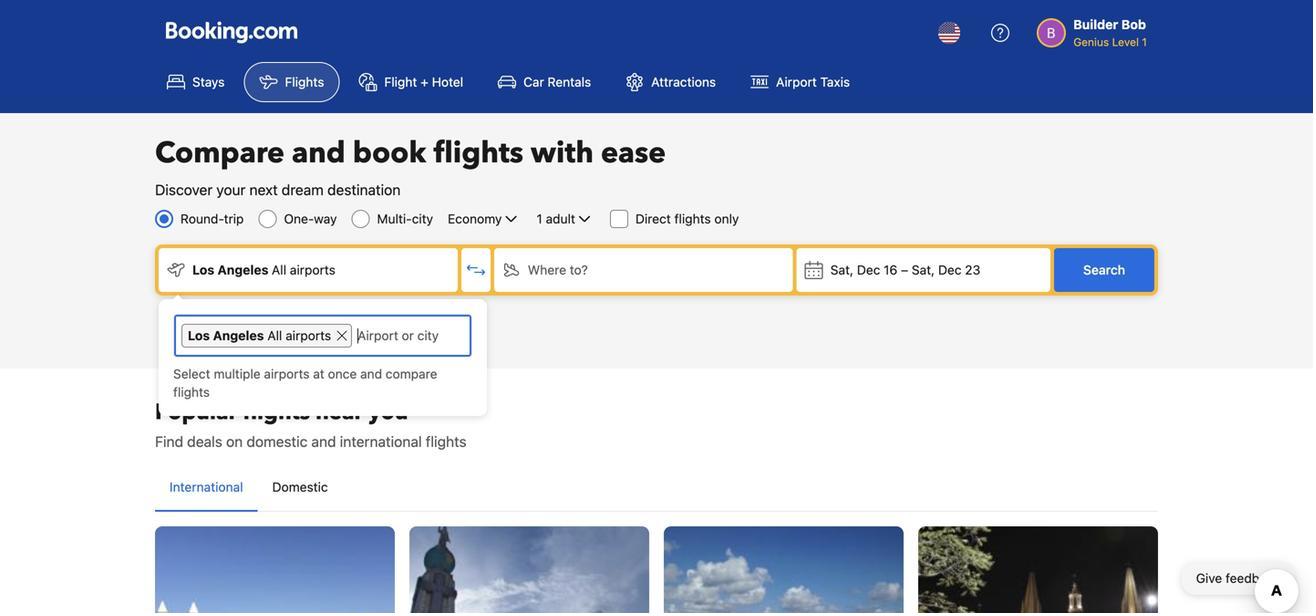 Task type: locate. For each thing, give the bounding box(es) containing it.
give feedback
[[1197, 571, 1281, 586]]

all
[[272, 262, 286, 277], [268, 328, 282, 343]]

multi-city
[[377, 211, 433, 226]]

feedback
[[1226, 571, 1281, 586]]

and up dream
[[292, 133, 346, 173]]

flight
[[384, 74, 417, 89]]

1 horizontal spatial 1
[[1143, 36, 1148, 48]]

1
[[1143, 36, 1148, 48], [537, 211, 543, 226]]

los
[[192, 262, 215, 277], [188, 328, 210, 343]]

airports down one-way
[[290, 262, 336, 277]]

airports up 'at'
[[286, 328, 331, 343]]

angeles up the multiple
[[213, 328, 264, 343]]

2 dec from the left
[[939, 262, 962, 277]]

1 vertical spatial los
[[188, 328, 210, 343]]

flights up economy
[[434, 133, 524, 173]]

flights inside select multiple airports at once and compare flights
[[173, 385, 210, 400]]

los up "select"
[[188, 328, 210, 343]]

los down round-
[[192, 262, 215, 277]]

compare and book flights with ease discover your next dream destination
[[155, 133, 666, 198]]

2 vertical spatial and
[[312, 433, 336, 450]]

1 inside dropdown button
[[537, 211, 543, 226]]

on
[[226, 433, 243, 450]]

and
[[292, 133, 346, 173], [360, 366, 382, 381], [312, 433, 336, 450]]

0 horizontal spatial sat,
[[831, 262, 854, 277]]

deals
[[187, 433, 222, 450]]

2 vertical spatial airports
[[264, 366, 310, 381]]

international
[[170, 479, 243, 494]]

dec left 23
[[939, 262, 962, 277]]

ease
[[601, 133, 666, 173]]

1 vertical spatial los angeles all airports
[[188, 328, 331, 343]]

flights inside compare and book flights with ease discover your next dream destination
[[434, 133, 524, 173]]

international
[[340, 433, 422, 450]]

builder bob genius level 1
[[1074, 17, 1148, 48]]

once
[[328, 366, 357, 381]]

los angeles all airports up the multiple
[[188, 328, 331, 343]]

flight + hotel
[[384, 74, 464, 89]]

multi-
[[377, 211, 412, 226]]

sat, right '–'
[[912, 262, 935, 277]]

direct
[[636, 211, 671, 226]]

book
[[353, 133, 426, 173]]

1 vertical spatial angeles
[[213, 328, 264, 343]]

one-way
[[284, 211, 337, 226]]

flights
[[434, 133, 524, 173], [675, 211, 711, 226], [173, 385, 210, 400], [243, 397, 310, 427], [426, 433, 467, 450]]

dec left 16
[[857, 262, 881, 277]]

0 horizontal spatial 1
[[537, 211, 543, 226]]

your
[[217, 181, 246, 198]]

tab list containing international
[[155, 463, 1159, 513]]

give feedback button
[[1182, 562, 1295, 595]]

car rentals link
[[483, 62, 607, 102]]

discover
[[155, 181, 213, 198]]

1 adult
[[537, 211, 576, 226]]

angeles down trip
[[218, 262, 269, 277]]

find
[[155, 433, 183, 450]]

1 horizontal spatial sat,
[[912, 262, 935, 277]]

0 vertical spatial airports
[[290, 262, 336, 277]]

domestic
[[247, 433, 308, 450]]

and right once
[[360, 366, 382, 381]]

1 right level
[[1143, 36, 1148, 48]]

los angeles all airports
[[192, 262, 336, 277], [188, 328, 331, 343]]

destination
[[328, 181, 401, 198]]

airports left 'at'
[[264, 366, 310, 381]]

with
[[531, 133, 594, 173]]

los angeles all airports down trip
[[192, 262, 336, 277]]

multiple
[[214, 366, 261, 381]]

flights
[[285, 74, 324, 89]]

city
[[412, 211, 433, 226]]

round-trip
[[181, 211, 244, 226]]

flight + hotel link
[[343, 62, 479, 102]]

and down near
[[312, 433, 336, 450]]

to?
[[570, 262, 588, 277]]

tab list
[[155, 463, 1159, 513]]

flights left only
[[675, 211, 711, 226]]

angeles
[[218, 262, 269, 277], [213, 328, 264, 343]]

0 vertical spatial 1
[[1143, 36, 1148, 48]]

1 left the adult
[[537, 211, 543, 226]]

flights right international
[[426, 433, 467, 450]]

rentals
[[548, 74, 591, 89]]

0 vertical spatial and
[[292, 133, 346, 173]]

0 vertical spatial all
[[272, 262, 286, 277]]

sat, left 16
[[831, 262, 854, 277]]

dec
[[857, 262, 881, 277], [939, 262, 962, 277]]

all down one-
[[272, 262, 286, 277]]

airports
[[290, 262, 336, 277], [286, 328, 331, 343], [264, 366, 310, 381]]

you
[[369, 397, 408, 427]]

1 vertical spatial 1
[[537, 211, 543, 226]]

airport taxis link
[[735, 62, 866, 102]]

all up select multiple airports at once and compare flights
[[268, 328, 282, 343]]

select
[[173, 366, 210, 381]]

flights up domestic
[[243, 397, 310, 427]]

airport
[[776, 74, 817, 89]]

1 horizontal spatial dec
[[939, 262, 962, 277]]

direct flights only
[[636, 211, 739, 226]]

1 vertical spatial and
[[360, 366, 382, 381]]

compare
[[155, 133, 285, 173]]

compare
[[386, 366, 437, 381]]

Airport or city text field
[[356, 324, 464, 348]]

0 horizontal spatial dec
[[857, 262, 881, 277]]

booking.com logo image
[[166, 21, 297, 43], [166, 21, 297, 43]]

where to?
[[528, 262, 588, 277]]

sat,
[[831, 262, 854, 277], [912, 262, 935, 277]]

flights down "select"
[[173, 385, 210, 400]]

sat, dec 16 – sat, dec 23
[[831, 262, 981, 277]]

and inside compare and book flights with ease discover your next dream destination
[[292, 133, 346, 173]]



Task type: vqa. For each thing, say whether or not it's contained in the screenshot.
an
no



Task type: describe. For each thing, give the bounding box(es) containing it.
search button
[[1055, 248, 1155, 292]]

domestic
[[272, 479, 328, 494]]

16
[[884, 262, 898, 277]]

car
[[524, 74, 544, 89]]

–
[[901, 262, 909, 277]]

bob
[[1122, 17, 1147, 32]]

next
[[250, 181, 278, 198]]

taxis
[[821, 74, 850, 89]]

1 dec from the left
[[857, 262, 881, 277]]

economy
[[448, 211, 502, 226]]

domestic button
[[258, 463, 343, 511]]

where
[[528, 262, 567, 277]]

one-
[[284, 211, 314, 226]]

genius
[[1074, 36, 1110, 48]]

select multiple airports at once and compare flights
[[173, 366, 437, 400]]

0 vertical spatial los
[[192, 262, 215, 277]]

give
[[1197, 571, 1223, 586]]

popular flights near you find deals on domestic and international flights
[[155, 397, 467, 450]]

international button
[[155, 463, 258, 511]]

1 vertical spatial all
[[268, 328, 282, 343]]

1 vertical spatial airports
[[286, 328, 331, 343]]

at
[[313, 366, 325, 381]]

search
[[1084, 262, 1126, 277]]

0 vertical spatial los angeles all airports
[[192, 262, 336, 277]]

23
[[965, 262, 981, 277]]

and inside popular flights near you find deals on domestic and international flights
[[312, 433, 336, 450]]

only
[[715, 211, 739, 226]]

popular
[[155, 397, 237, 427]]

hotel
[[432, 74, 464, 89]]

round-
[[181, 211, 224, 226]]

attractions
[[652, 74, 716, 89]]

1 sat, from the left
[[831, 262, 854, 277]]

2 sat, from the left
[[912, 262, 935, 277]]

and inside select multiple airports at once and compare flights
[[360, 366, 382, 381]]

airport taxis
[[776, 74, 850, 89]]

builder
[[1074, 17, 1119, 32]]

stays link
[[151, 62, 240, 102]]

near
[[316, 397, 363, 427]]

level
[[1113, 36, 1139, 48]]

stays
[[192, 74, 225, 89]]

adult
[[546, 211, 576, 226]]

where to? button
[[494, 248, 793, 292]]

airports inside select multiple airports at once and compare flights
[[264, 366, 310, 381]]

way
[[314, 211, 337, 226]]

attractions link
[[611, 62, 732, 102]]

1 adult button
[[535, 208, 596, 230]]

sat, dec 16 – sat, dec 23 button
[[797, 248, 1051, 292]]

+
[[421, 74, 429, 89]]

flights link
[[244, 62, 340, 102]]

1 inside builder bob genius level 1
[[1143, 36, 1148, 48]]

0 vertical spatial angeles
[[218, 262, 269, 277]]

car rentals
[[524, 74, 591, 89]]

dream
[[282, 181, 324, 198]]

trip
[[224, 211, 244, 226]]



